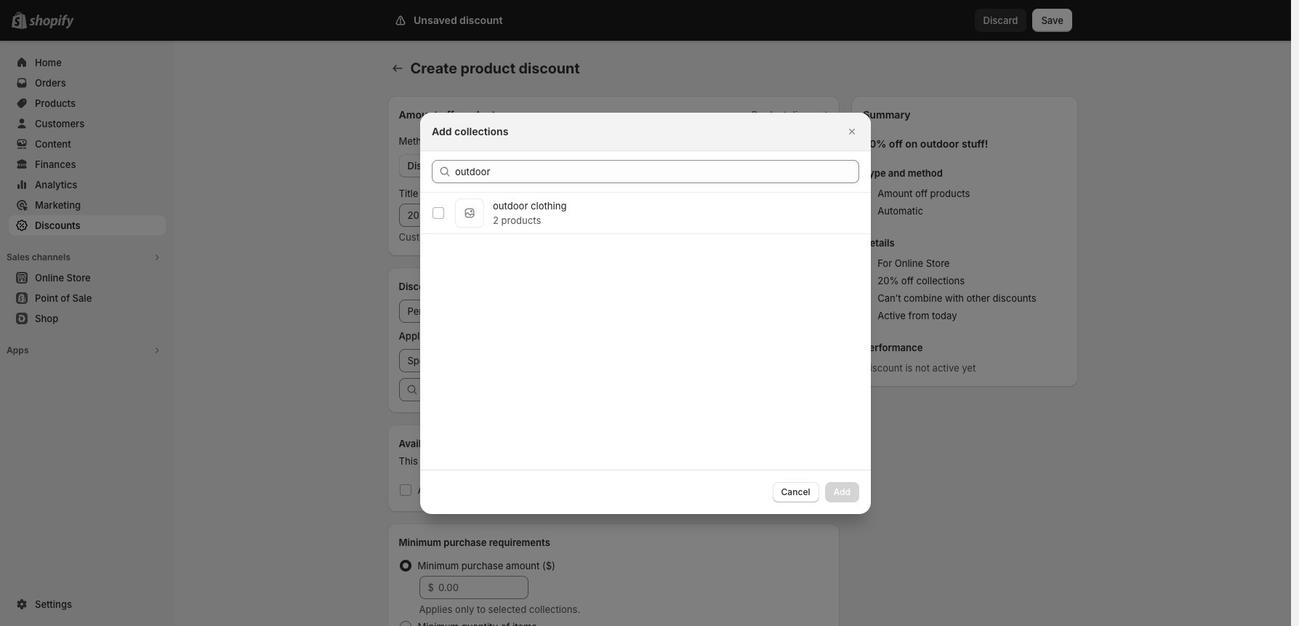 Task type: vqa. For each thing, say whether or not it's contained in the screenshot.
Shopify image on the top left of the page
yes



Task type: locate. For each thing, give the bounding box(es) containing it.
dialog
[[0, 112, 1292, 514]]



Task type: describe. For each thing, give the bounding box(es) containing it.
shopify image
[[29, 15, 74, 29]]

Search collections text field
[[455, 160, 860, 183]]



